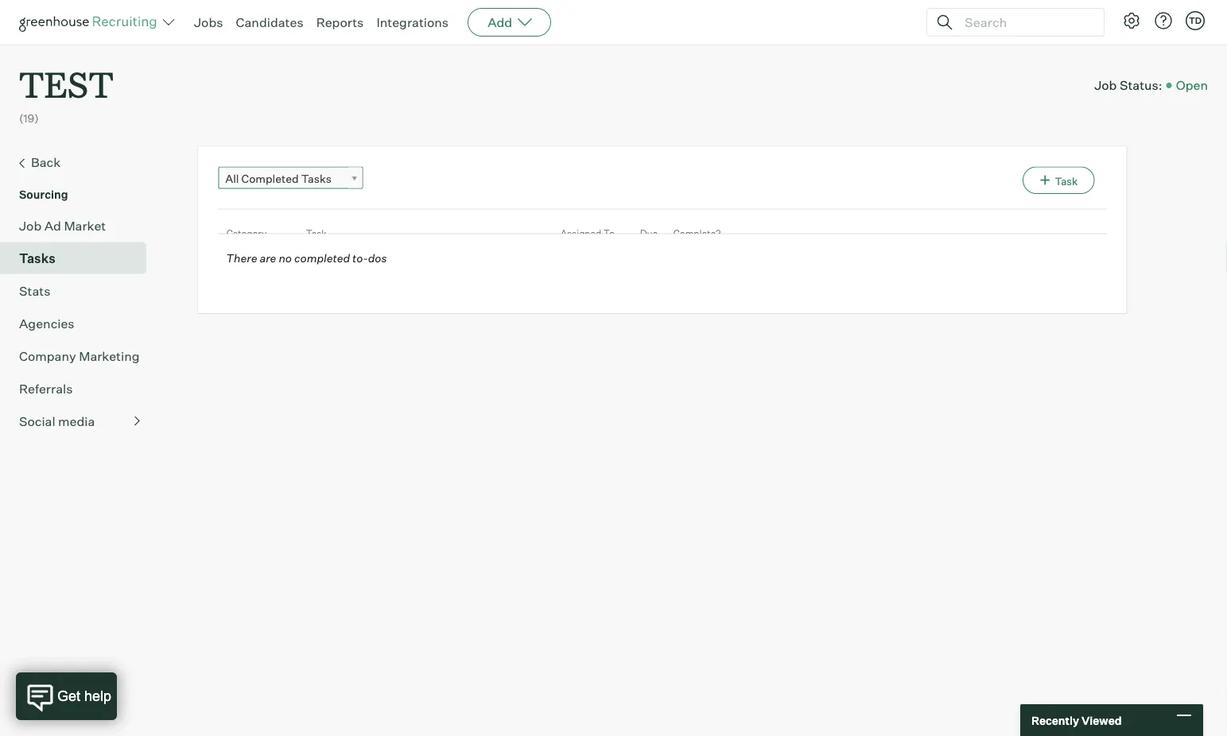 Task type: describe. For each thing, give the bounding box(es) containing it.
there are no completed to-dos
[[226, 251, 387, 265]]

recently viewed
[[1032, 714, 1122, 728]]

0 vertical spatial tasks
[[301, 172, 332, 185]]

td button
[[1183, 8, 1208, 33]]

agencies
[[19, 315, 74, 331]]

stats
[[19, 283, 50, 299]]

referrals
[[19, 381, 73, 397]]

company marketing
[[19, 348, 140, 364]]

category
[[226, 227, 266, 239]]

candidates
[[236, 14, 304, 30]]

back link
[[19, 152, 140, 173]]

marketing
[[79, 348, 140, 364]]

no
[[279, 251, 292, 265]]

task for task
[[306, 227, 326, 239]]

task for sourcing
[[1055, 175, 1078, 187]]

job for job status:
[[1094, 77, 1117, 93]]

sourcing
[[19, 187, 68, 201]]

agencies link
[[19, 314, 140, 333]]

job ad market link
[[19, 216, 140, 235]]

all
[[225, 172, 239, 185]]

tasks link
[[19, 249, 140, 268]]

td button
[[1186, 11, 1205, 30]]

are
[[260, 251, 276, 265]]

reports link
[[316, 14, 364, 30]]

candidates link
[[236, 14, 304, 30]]

add
[[488, 14, 512, 30]]

back
[[31, 154, 61, 170]]

job ad market
[[19, 218, 106, 234]]

add button
[[468, 8, 551, 37]]

company
[[19, 348, 76, 364]]

dos
[[368, 251, 387, 265]]

recently
[[1032, 714, 1079, 728]]

to-
[[352, 251, 368, 265]]

completed
[[294, 251, 350, 265]]

job for job ad market
[[19, 218, 42, 234]]

media
[[58, 413, 95, 429]]

jobs link
[[194, 14, 223, 30]]

due
[[640, 227, 657, 239]]

test (19)
[[19, 60, 114, 125]]

all completed tasks
[[225, 172, 332, 185]]



Task type: locate. For each thing, give the bounding box(es) containing it.
assigned
[[560, 227, 601, 239]]

1 horizontal spatial task
[[1055, 175, 1078, 187]]

1 horizontal spatial tasks
[[301, 172, 332, 185]]

0 vertical spatial job
[[1094, 77, 1117, 93]]

integrations link
[[376, 14, 449, 30]]

complete?
[[673, 227, 720, 239]]

viewed
[[1082, 714, 1122, 728]]

stats link
[[19, 281, 140, 300]]

jobs
[[194, 14, 223, 30]]

configure image
[[1122, 11, 1141, 30]]

1 horizontal spatial job
[[1094, 77, 1117, 93]]

to
[[603, 227, 614, 239]]

tasks up stats
[[19, 250, 56, 266]]

job status:
[[1094, 77, 1163, 93]]

greenhouse recruiting image
[[19, 13, 162, 32]]

open
[[1176, 77, 1208, 93]]

1 vertical spatial tasks
[[19, 250, 56, 266]]

tasks
[[301, 172, 332, 185], [19, 250, 56, 266]]

0 horizontal spatial job
[[19, 218, 42, 234]]

social media
[[19, 413, 95, 429]]

job left status:
[[1094, 77, 1117, 93]]

tasks right the completed
[[301, 172, 332, 185]]

task
[[1055, 175, 1078, 187], [306, 227, 326, 239]]

social
[[19, 413, 55, 429]]

1 vertical spatial task
[[306, 227, 326, 239]]

0 vertical spatial task
[[1055, 175, 1078, 187]]

referrals link
[[19, 379, 140, 398]]

ad
[[44, 218, 61, 234]]

completed
[[241, 172, 299, 185]]

0 horizontal spatial task
[[306, 227, 326, 239]]

job
[[1094, 77, 1117, 93], [19, 218, 42, 234]]

job left ad
[[19, 218, 42, 234]]

status:
[[1120, 77, 1163, 93]]

integrations
[[376, 14, 449, 30]]

market
[[64, 218, 106, 234]]

there
[[226, 251, 257, 265]]

all completed tasks link
[[218, 167, 363, 190]]

Search text field
[[961, 11, 1090, 34]]

(19)
[[19, 111, 39, 125]]

reports
[[316, 14, 364, 30]]

0 horizontal spatial tasks
[[19, 250, 56, 266]]

td
[[1189, 15, 1202, 26]]

assigned to
[[560, 227, 614, 239]]

test link
[[19, 45, 114, 111]]

social media link
[[19, 412, 140, 431]]

1 vertical spatial job
[[19, 218, 42, 234]]

company marketing link
[[19, 346, 140, 366]]

test
[[19, 60, 114, 107]]



Task type: vqa. For each thing, say whether or not it's contained in the screenshot.
to-
yes



